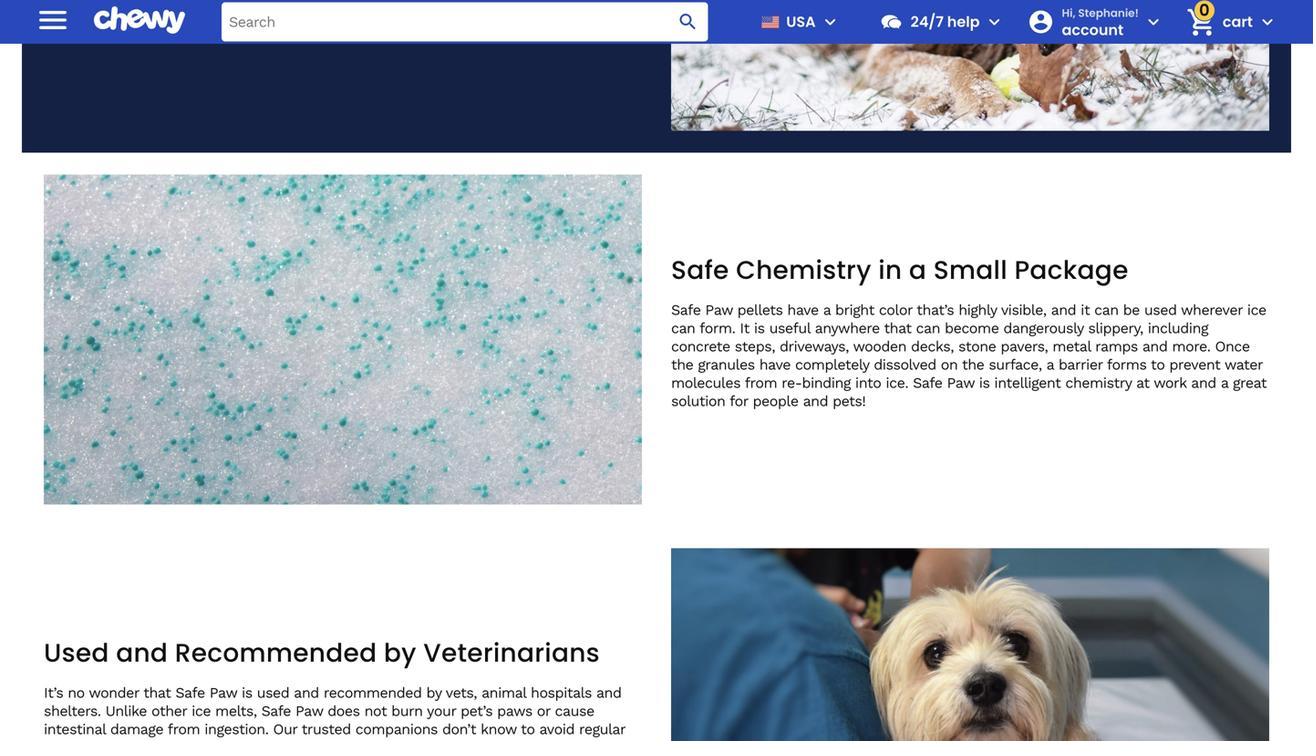 Task type: vqa. For each thing, say whether or not it's contained in the screenshot.
( 4 )
no



Task type: locate. For each thing, give the bounding box(es) containing it.
paw up trusted at the left bottom
[[296, 703, 323, 720]]

or
[[537, 703, 551, 720], [110, 739, 124, 742]]

forms
[[1108, 356, 1147, 374]]

ice right other on the bottom left of the page
[[192, 703, 211, 720]]

understand
[[128, 739, 205, 742]]

can down trusted at the left bottom
[[327, 739, 351, 742]]

1 horizontal spatial from
[[745, 375, 778, 392]]

account menu image
[[1143, 11, 1165, 33]]

that up other on the bottom left of the page
[[143, 685, 171, 702]]

that inside safe paw pellets have a bright color that's highly visible, and it can be used wherever ice can form. it is useful anywhere that can become dangerously slippery, including concrete steps, driveways, wooden decks, stone pavers, metal ramps and more. once the granules have completely dissolved on the surface, a barrier forms to prevent water molecules from re-binding into ice. safe paw is intelligent chemistry at work and a great solution for people and pets!
[[885, 320, 912, 337]]

1 horizontal spatial that
[[885, 320, 912, 337]]

1 vertical spatial that
[[143, 685, 171, 702]]

0 vertical spatial from
[[745, 375, 778, 392]]

cart
[[1223, 11, 1254, 32]]

0 horizontal spatial used
[[257, 685, 290, 702]]

including
[[1149, 320, 1209, 337]]

to
[[1152, 356, 1166, 374], [521, 721, 535, 739], [446, 739, 460, 742], [484, 739, 498, 742]]

submit search image
[[678, 11, 699, 33]]

wooden
[[854, 338, 907, 356]]

ice down intestinal
[[44, 739, 63, 742]]

from up understand
[[168, 721, 200, 739]]

the down ingestion.
[[210, 739, 232, 742]]

not
[[365, 703, 387, 720]]

and down the binding
[[803, 393, 829, 410]]

help menu image
[[984, 11, 1006, 33]]

or up the 'avoid'
[[537, 703, 551, 720]]

ice
[[1248, 302, 1267, 319], [192, 703, 211, 720], [44, 739, 63, 742]]

and up wonder
[[116, 635, 168, 671]]

1 vertical spatial by
[[427, 685, 442, 702]]

form.
[[700, 320, 736, 337]]

melts
[[68, 739, 106, 742]]

2 horizontal spatial is
[[980, 375, 990, 392]]

is up melts,
[[242, 685, 252, 702]]

a down metal
[[1047, 356, 1055, 374]]

unlike
[[105, 703, 147, 720]]

is down 'surface,'
[[980, 375, 990, 392]]

2 vertical spatial is
[[242, 685, 252, 702]]

shelters.
[[44, 703, 101, 720]]

1 horizontal spatial damage
[[236, 739, 290, 742]]

0 vertical spatial damage
[[110, 721, 163, 739]]

used
[[1145, 302, 1178, 319], [257, 685, 290, 702]]

0 vertical spatial or
[[537, 703, 551, 720]]

melts,
[[215, 703, 257, 720]]

from up "people" in the bottom right of the page
[[745, 375, 778, 392]]

on
[[941, 356, 958, 374]]

and
[[1052, 302, 1077, 319], [1143, 338, 1168, 356], [1192, 375, 1217, 392], [803, 393, 829, 410], [116, 635, 168, 671], [294, 685, 319, 702], [597, 685, 622, 702]]

have up re-
[[760, 356, 791, 374]]

stone
[[959, 338, 997, 356]]

0 horizontal spatial from
[[168, 721, 200, 739]]

by up recommended
[[384, 635, 417, 671]]

1 horizontal spatial by
[[427, 685, 442, 702]]

people
[[753, 393, 799, 410]]

a right the 'in'
[[910, 252, 927, 288]]

no
[[68, 685, 85, 702]]

burn
[[392, 703, 423, 720]]

24/7 help
[[911, 11, 980, 32]]

pet's
[[461, 703, 493, 720]]

that down the "color"
[[885, 320, 912, 337]]

a
[[910, 252, 927, 288], [824, 302, 831, 319], [1047, 356, 1055, 374], [1222, 375, 1229, 392]]

0 vertical spatial ice
[[1248, 302, 1267, 319]]

recommended
[[324, 685, 422, 702]]

items image
[[1186, 6, 1218, 38]]

damage down our
[[236, 739, 290, 742]]

0 vertical spatial by
[[384, 635, 417, 671]]

account
[[1063, 19, 1124, 40]]

veterinarians
[[424, 635, 600, 671]]

0 horizontal spatial or
[[110, 739, 124, 742]]

pellets
[[738, 302, 783, 319]]

0 horizontal spatial is
[[242, 685, 252, 702]]

used up our
[[257, 685, 290, 702]]

ingestion.
[[205, 721, 269, 739]]

chewy support image
[[880, 10, 904, 34]]

ice.
[[886, 375, 909, 392]]

1 horizontal spatial is
[[754, 320, 765, 337]]

re-
[[782, 375, 802, 392]]

by up your
[[427, 685, 442, 702]]

to up 'work' at right
[[1152, 356, 1166, 374]]

1 horizontal spatial or
[[537, 703, 551, 720]]

1 vertical spatial used
[[257, 685, 290, 702]]

ice up once
[[1248, 302, 1267, 319]]

0 vertical spatial that
[[885, 320, 912, 337]]

ramps
[[1096, 338, 1139, 356]]

in
[[879, 252, 903, 288]]

dissolved
[[874, 356, 937, 374]]

it's
[[44, 685, 63, 702]]

have up useful on the right
[[788, 302, 819, 319]]

be
[[1124, 302, 1140, 319]]

into
[[856, 375, 882, 392]]

1 vertical spatial have
[[760, 356, 791, 374]]

0 horizontal spatial ice
[[44, 739, 63, 742]]

and down prevent
[[1192, 375, 1217, 392]]

1 horizontal spatial the
[[672, 356, 694, 374]]

the down concrete
[[672, 356, 694, 374]]

slippery,
[[1089, 320, 1144, 337]]

1 horizontal spatial used
[[1145, 302, 1178, 319]]

damage
[[110, 721, 163, 739], [236, 739, 290, 742]]

2 horizontal spatial ice
[[1248, 302, 1267, 319]]

metal
[[1053, 338, 1092, 356]]

prevent
[[1170, 356, 1221, 374]]

by
[[384, 635, 417, 671], [427, 685, 442, 702]]

Product search field
[[222, 2, 709, 42]]

0 horizontal spatial damage
[[110, 721, 163, 739]]

can inside it's no wonder that safe paw is used and recommended by vets, animal hospitals and shelters. unlike other ice melts, safe paw does not burn your pet's paws or cause intestinal damage from ingestion. our trusted companions don't know to avoid regular ice melts or understand the damage they can do, so it's up to us to protect them
[[327, 739, 351, 742]]

or right melts
[[110, 739, 124, 742]]

to down know
[[484, 739, 498, 742]]

menu image
[[820, 11, 842, 33]]

1 vertical spatial ice
[[192, 703, 211, 720]]

protect
[[503, 739, 552, 742]]

damage down unlike
[[110, 721, 163, 739]]

that
[[885, 320, 912, 337], [143, 685, 171, 702]]

wherever
[[1182, 302, 1244, 319]]

1 vertical spatial is
[[980, 375, 990, 392]]

hospitals
[[531, 685, 592, 702]]

is
[[754, 320, 765, 337], [980, 375, 990, 392], [242, 685, 252, 702]]

molecules
[[672, 375, 741, 392]]

from inside safe paw pellets have a bright color that's highly visible, and it can be used wherever ice can form. it is useful anywhere that can become dangerously slippery, including concrete steps, driveways, wooden decks, stone pavers, metal ramps and more. once the granules have completely dissolved on the surface, a barrier forms to prevent water molecules from re-binding into ice. safe paw is intelligent chemistry at work and a great solution for people and pets!
[[745, 375, 778, 392]]

usa button
[[754, 0, 842, 44]]

the down stone
[[963, 356, 985, 374]]

driveways,
[[780, 338, 849, 356]]

visible,
[[1002, 302, 1047, 319]]

that inside it's no wonder that safe paw is used and recommended by vets, animal hospitals and shelters. unlike other ice melts, safe paw does not burn your pet's paws or cause intestinal damage from ingestion. our trusted companions don't know to avoid regular ice melts or understand the damage they can do, so it's up to us to protect them
[[143, 685, 171, 702]]

other
[[151, 703, 187, 720]]

from inside it's no wonder that safe paw is used and recommended by vets, animal hospitals and shelters. unlike other ice melts, safe paw does not burn your pet's paws or cause intestinal damage from ingestion. our trusted companions don't know to avoid regular ice melts or understand the damage they can do, so it's up to us to protect them
[[168, 721, 200, 739]]

can up "decks,"
[[917, 320, 941, 337]]

color
[[879, 302, 913, 319]]

1 vertical spatial from
[[168, 721, 200, 739]]

hi,
[[1063, 5, 1076, 20]]

is right it
[[754, 320, 765, 337]]

0 horizontal spatial the
[[210, 739, 232, 742]]

used inside it's no wonder that safe paw is used and recommended by vets, animal hospitals and shelters. unlike other ice melts, safe paw does not burn your pet's paws or cause intestinal damage from ingestion. our trusted companions don't know to avoid regular ice melts or understand the damage they can do, so it's up to us to protect them
[[257, 685, 290, 702]]

highly
[[959, 302, 998, 319]]

24/7
[[911, 11, 944, 32]]

used up including
[[1145, 302, 1178, 319]]

can
[[1095, 302, 1119, 319], [672, 320, 696, 337], [917, 320, 941, 337], [327, 739, 351, 742]]

by inside it's no wonder that safe paw is used and recommended by vets, animal hospitals and shelters. unlike other ice melts, safe paw does not burn your pet's paws or cause intestinal damage from ingestion. our trusted companions don't know to avoid regular ice melts or understand the damage they can do, so it's up to us to protect them
[[427, 685, 442, 702]]

0 vertical spatial used
[[1145, 302, 1178, 319]]

concrete
[[672, 338, 731, 356]]

us
[[464, 739, 480, 742]]

0 horizontal spatial that
[[143, 685, 171, 702]]



Task type: describe. For each thing, give the bounding box(es) containing it.
completely
[[796, 356, 870, 374]]

to up the protect
[[521, 721, 535, 739]]

cart menu image
[[1257, 11, 1279, 33]]

0 vertical spatial have
[[788, 302, 819, 319]]

help
[[948, 11, 980, 32]]

great
[[1234, 375, 1267, 392]]

at
[[1137, 375, 1150, 392]]

pavers,
[[1001, 338, 1049, 356]]

intelligent
[[995, 375, 1062, 392]]

and up regular
[[597, 685, 622, 702]]

does
[[328, 703, 360, 720]]

stephanie!
[[1079, 5, 1140, 20]]

water
[[1225, 356, 1263, 374]]

intestinal
[[44, 721, 106, 739]]

safe paw pellets have a bright color that's highly visible, and it can be used wherever ice can form. it is useful anywhere that can become dangerously slippery, including concrete steps, driveways, wooden decks, stone pavers, metal ramps and more. once the granules have completely dissolved on the surface, a barrier forms to prevent water molecules from re-binding into ice. safe paw is intelligent chemistry at work and a great solution for people and pets!
[[672, 302, 1267, 410]]

1 vertical spatial damage
[[236, 739, 290, 742]]

a left the great
[[1222, 375, 1229, 392]]

more.
[[1173, 338, 1211, 356]]

to inside safe paw pellets have a bright color that's highly visible, and it can be used wherever ice can form. it is useful anywhere that can become dangerously slippery, including concrete steps, driveways, wooden decks, stone pavers, metal ramps and more. once the granules have completely dissolved on the surface, a barrier forms to prevent water molecules from re-binding into ice. safe paw is intelligent chemistry at work and a great solution for people and pets!
[[1152, 356, 1166, 374]]

trusted
[[302, 721, 351, 739]]

steps,
[[735, 338, 776, 356]]

anywhere
[[815, 320, 880, 337]]

do,
[[356, 739, 376, 742]]

work
[[1155, 375, 1187, 392]]

decks,
[[912, 338, 954, 356]]

paws
[[497, 703, 533, 720]]

avoid
[[540, 721, 575, 739]]

used inside safe paw pellets have a bright color that's highly visible, and it can be used wherever ice can form. it is useful anywhere that can become dangerously slippery, including concrete steps, driveways, wooden decks, stone pavers, metal ramps and more. once the granules have completely dissolved on the surface, a barrier forms to prevent water molecules from re-binding into ice. safe paw is intelligent chemistry at work and a great solution for people and pets!
[[1145, 302, 1178, 319]]

small
[[934, 252, 1008, 288]]

know
[[481, 721, 517, 739]]

24/7 help link
[[873, 0, 980, 44]]

our
[[273, 721, 297, 739]]

dangerously
[[1004, 320, 1084, 337]]

0 vertical spatial is
[[754, 320, 765, 337]]

regular
[[579, 721, 626, 739]]

it
[[740, 320, 750, 337]]

your
[[427, 703, 456, 720]]

2 horizontal spatial the
[[963, 356, 985, 374]]

the inside it's no wonder that safe paw is used and recommended by vets, animal hospitals and shelters. unlike other ice melts, safe paw does not burn your pet's paws or cause intestinal damage from ingestion. our trusted companions don't know to avoid regular ice melts or understand the damage they can do, so it's up to us to protect them
[[210, 739, 232, 742]]

hi, stephanie! account
[[1063, 5, 1140, 40]]

useful
[[770, 320, 811, 337]]

Search text field
[[222, 2, 709, 42]]

1 vertical spatial or
[[110, 739, 124, 742]]

that's
[[917, 302, 955, 319]]

to down the don't
[[446, 739, 460, 742]]

chemistry
[[1066, 375, 1133, 392]]

bright
[[836, 302, 875, 319]]

paw up form.
[[706, 302, 733, 319]]

so
[[380, 739, 396, 742]]

used
[[44, 635, 109, 671]]

usa
[[787, 11, 816, 32]]

paw up melts,
[[210, 685, 237, 702]]

is inside it's no wonder that safe paw is used and recommended by vets, animal hospitals and shelters. unlike other ice melts, safe paw does not burn your pet's paws or cause intestinal damage from ingestion. our trusted companions don't know to avoid regular ice melts or understand the damage they can do, so it's up to us to protect them
[[242, 685, 252, 702]]

it's
[[401, 739, 420, 742]]

2 vertical spatial ice
[[44, 739, 63, 742]]

cart link
[[1180, 0, 1254, 44]]

animal
[[482, 685, 527, 702]]

menu image
[[35, 2, 71, 38]]

barrier
[[1059, 356, 1103, 374]]

surface,
[[989, 356, 1043, 374]]

and up trusted at the left bottom
[[294, 685, 319, 702]]

binding
[[802, 375, 851, 392]]

and down including
[[1143, 338, 1168, 356]]

it
[[1081, 302, 1091, 319]]

don't
[[443, 721, 476, 739]]

package
[[1015, 252, 1129, 288]]

vets,
[[446, 685, 477, 702]]

it's no wonder that safe paw is used and recommended by vets, animal hospitals and shelters. unlike other ice melts, safe paw does not burn your pet's paws or cause intestinal damage from ingestion. our trusted companions don't know to avoid regular ice melts or understand the damage they can do, so it's up to us to protect them
[[44, 685, 626, 742]]

0 horizontal spatial by
[[384, 635, 417, 671]]

solution
[[672, 393, 726, 410]]

companions
[[356, 721, 438, 739]]

for
[[730, 393, 749, 410]]

and left "it"
[[1052, 302, 1077, 319]]

safe chemistry in a small package
[[672, 252, 1129, 288]]

wonder
[[89, 685, 139, 702]]

1 horizontal spatial ice
[[192, 703, 211, 720]]

cause
[[555, 703, 595, 720]]

a up anywhere
[[824, 302, 831, 319]]

up
[[424, 739, 441, 742]]

chewy home image
[[94, 0, 185, 40]]

chemistry
[[736, 252, 872, 288]]

can up slippery,
[[1095, 302, 1119, 319]]

ice inside safe paw pellets have a bright color that's highly visible, and it can be used wherever ice can form. it is useful anywhere that can become dangerously slippery, including concrete steps, driveways, wooden decks, stone pavers, metal ramps and more. once the granules have completely dissolved on the surface, a barrier forms to prevent water molecules from re-binding into ice. safe paw is intelligent chemistry at work and a great solution for people and pets!
[[1248, 302, 1267, 319]]

granules
[[698, 356, 755, 374]]

used and recommended by veterinarians
[[44, 635, 600, 671]]

become
[[945, 320, 1000, 337]]

can up concrete
[[672, 320, 696, 337]]

paw down "on"
[[948, 375, 975, 392]]

once
[[1216, 338, 1251, 356]]

pets!
[[833, 393, 866, 410]]

they
[[294, 739, 322, 742]]

recommended
[[175, 635, 377, 671]]



